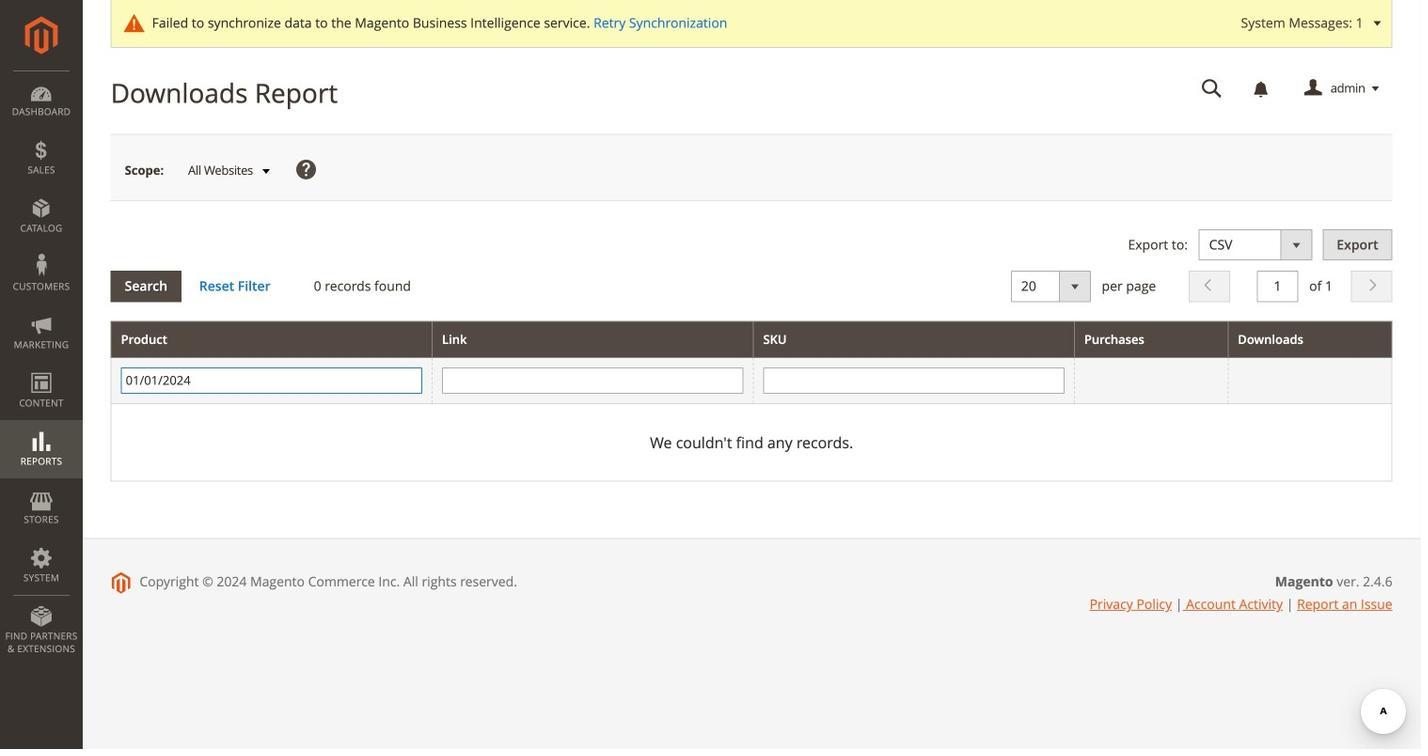 Task type: describe. For each thing, give the bounding box(es) containing it.
magento admin panel image
[[25, 16, 58, 55]]



Task type: vqa. For each thing, say whether or not it's contained in the screenshot.
text field
yes



Task type: locate. For each thing, give the bounding box(es) containing it.
menu bar
[[0, 71, 83, 665]]

None text field
[[1257, 271, 1298, 302], [121, 368, 422, 394], [1257, 271, 1298, 302], [121, 368, 422, 394]]

None text field
[[1188, 72, 1235, 105], [442, 368, 743, 394], [763, 368, 1064, 394], [1188, 72, 1235, 105], [442, 368, 743, 394], [763, 368, 1064, 394]]



